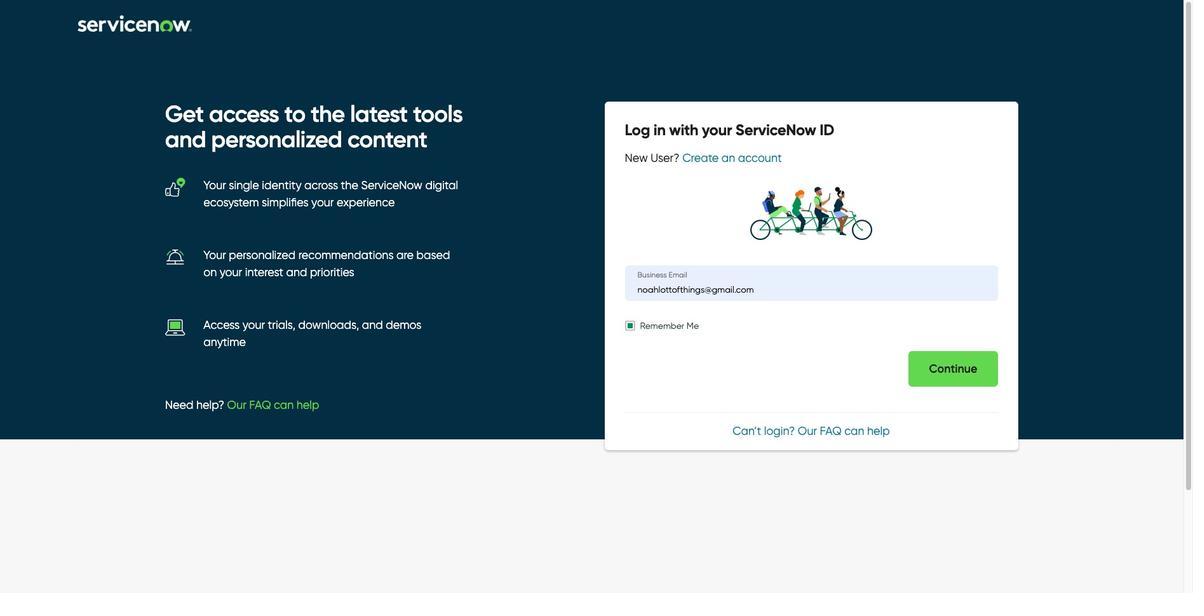 Task type: vqa. For each thing, say whether or not it's contained in the screenshot.
all
no



Task type: locate. For each thing, give the bounding box(es) containing it.
temp image for your single identity across the servicenow digital ecosystem simplifies your experience
[[165, 177, 185, 198]]

temp image
[[165, 177, 185, 198], [165, 247, 185, 268]]

1 horizontal spatial and
[[362, 319, 383, 333]]

your left trials, at the bottom of page
[[243, 319, 265, 333]]

help?
[[196, 399, 224, 413]]

0 vertical spatial temp image
[[165, 177, 185, 198]]

1 vertical spatial your
[[220, 266, 242, 280]]

your up ecosystem
[[204, 179, 226, 193]]

ecosystem
[[204, 196, 259, 210]]

1 temp image from the top
[[165, 177, 185, 198]]

temp image left on
[[165, 247, 185, 268]]

and inside access your trials, downloads, and demos anytime
[[362, 319, 383, 333]]

2 vertical spatial your
[[243, 319, 265, 333]]

2 your from the top
[[204, 249, 226, 263]]

on
[[204, 266, 217, 280]]

your single identity across the servicenow digital ecosystem simplifies your experience
[[204, 179, 458, 210]]

0 horizontal spatial and
[[286, 266, 307, 280]]

1 your from the top
[[204, 179, 226, 193]]

need
[[165, 399, 194, 413]]

2 temp image from the top
[[165, 247, 185, 268]]

your inside "your single identity across the servicenow digital ecosystem simplifies your experience"
[[204, 179, 226, 193]]

0 vertical spatial and
[[286, 266, 307, 280]]

0 vertical spatial your
[[311, 196, 334, 210]]

across
[[304, 179, 338, 193]]

downloads,
[[298, 319, 359, 333]]

your down the across at the left
[[311, 196, 334, 210]]

single
[[229, 179, 259, 193]]

1 vertical spatial and
[[362, 319, 383, 333]]

and left demos
[[362, 319, 383, 333]]

need help?
[[165, 399, 227, 413]]

your inside your personalized recommendations are based on your interest and priorities
[[220, 266, 242, 280]]

0 vertical spatial your
[[204, 179, 226, 193]]

your inside your personalized recommendations are based on your interest and priorities
[[204, 249, 226, 263]]

your right on
[[220, 266, 242, 280]]

your up on
[[204, 249, 226, 263]]

servicenow
[[361, 179, 423, 193]]

your
[[311, 196, 334, 210], [220, 266, 242, 280], [243, 319, 265, 333]]

trials,
[[268, 319, 296, 333]]

temp image left ecosystem
[[165, 177, 185, 198]]

access your trials, downloads, and demos anytime
[[204, 319, 422, 350]]

1 vertical spatial temp image
[[165, 247, 185, 268]]

and
[[286, 266, 307, 280], [362, 319, 383, 333]]

1 vertical spatial your
[[204, 249, 226, 263]]

and right interest
[[286, 266, 307, 280]]

experience
[[337, 196, 395, 210]]

digital
[[425, 179, 458, 193]]

your
[[204, 179, 226, 193], [204, 249, 226, 263]]

interest
[[245, 266, 283, 280]]

simplifies
[[262, 196, 309, 210]]



Task type: describe. For each thing, give the bounding box(es) containing it.
recommendations
[[298, 249, 394, 263]]

anytime
[[204, 336, 246, 350]]

temp image for your personalized recommendations are based on your interest and priorities
[[165, 247, 185, 268]]

your personalized recommendations are based on your interest and priorities
[[204, 249, 450, 280]]

temp image
[[165, 317, 185, 338]]

personalized
[[229, 249, 296, 263]]

your for your personalized recommendations are based on your interest and priorities
[[204, 249, 226, 263]]

based
[[417, 249, 450, 263]]

are
[[397, 249, 414, 263]]

access
[[204, 319, 240, 333]]

identity
[[262, 179, 302, 193]]

demos
[[386, 319, 422, 333]]

and inside your personalized recommendations are based on your interest and priorities
[[286, 266, 307, 280]]

priorities
[[310, 266, 354, 280]]

the
[[341, 179, 358, 193]]

your inside "your single identity across the servicenow digital ecosystem simplifies your experience"
[[311, 196, 334, 210]]

your inside access your trials, downloads, and demos anytime
[[243, 319, 265, 333]]

your for your single identity across the servicenow digital ecosystem simplifies your experience
[[204, 179, 226, 193]]



